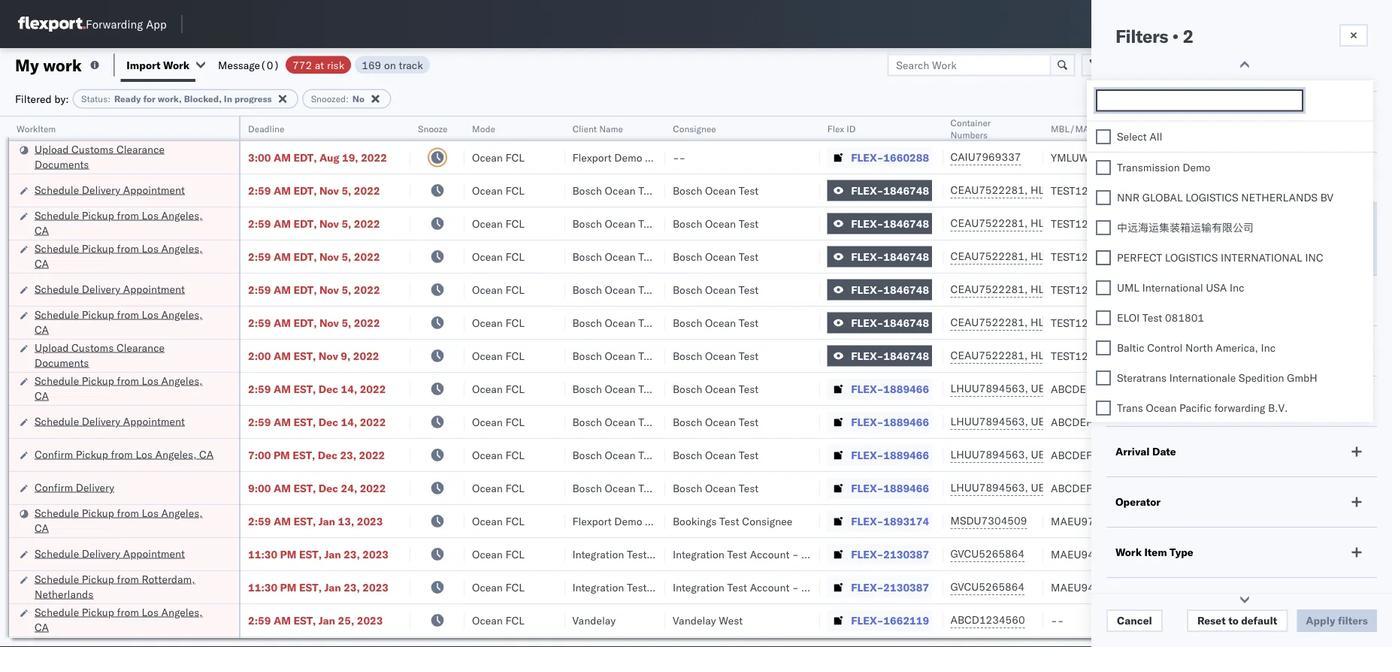Task type: vqa. For each thing, say whether or not it's contained in the screenshot.
the 1660288
yes



Task type: describe. For each thing, give the bounding box(es) containing it.
test123456 for fifth schedule pickup from los angeles, ca button from the bottom of the page
[[1052, 250, 1115, 263]]

omkar
[[1245, 250, 1276, 263]]

est, down 2:00 am est, nov 9, 2022
[[294, 382, 316, 396]]

confirm pickup from los angeles, ca
[[35, 448, 214, 461]]

on
[[384, 58, 396, 71]]

4 uetu5238478 from the top
[[1031, 481, 1105, 495]]

eloi
[[1118, 311, 1140, 324]]

4 lhuu7894563, uetu5238478 from the top
[[951, 481, 1105, 495]]

documents for 3:00
[[35, 158, 89, 171]]

north
[[1186, 341, 1214, 354]]

2 abcdefg78456546 from the top
[[1052, 416, 1153, 429]]

resize handle column header for consignee
[[802, 117, 820, 648]]

hlxu8034992 for third schedule pickup from los angeles, ca button from the top of the page
[[1111, 316, 1184, 329]]

omkar savant
[[1245, 250, 1311, 263]]

age
[[1380, 548, 1393, 561]]

los for 1st schedule pickup from los angeles, ca button
[[142, 209, 159, 222]]

client name button
[[565, 120, 650, 135]]

at
[[315, 58, 324, 71]]

fcl for 1st schedule pickup from los angeles, ca button
[[506, 217, 525, 230]]

10 am from the top
[[274, 482, 291, 495]]

4 1889466 from the top
[[884, 482, 930, 495]]

1 schedule delivery appointment link from the top
[[35, 182, 185, 197]]

ocean fcl for 1st schedule pickup from los angeles, ca button
[[472, 217, 525, 230]]

0 vertical spatial logistics
[[1186, 191, 1239, 204]]

11 flex- from the top
[[852, 482, 884, 495]]

6 flex- from the top
[[852, 316, 884, 329]]

1 edt, from the top
[[294, 151, 317, 164]]

4 flex- from the top
[[852, 250, 884, 263]]

status
[[81, 93, 108, 105]]

name for client name
[[599, 123, 623, 134]]

cancel button
[[1107, 610, 1163, 633]]

1 hlxu6269489, from the top
[[1031, 184, 1108, 197]]

3 ceau7522281, from the top
[[951, 250, 1028, 263]]

1 lhuu7894563, uetu5238478 from the top
[[951, 382, 1105, 395]]

perfect logistics international inc
[[1118, 251, 1324, 264]]

4 flex-1846748 from the top
[[852, 283, 930, 296]]

3:00 am edt, aug 19, 2022
[[248, 151, 387, 164]]

3 1889466 from the top
[[884, 449, 930, 462]]

from for fifth schedule pickup from los angeles, ca button from the bottom of the page
[[117, 242, 139, 255]]

3 flex- from the top
[[852, 217, 884, 230]]

flex-1660288
[[852, 151, 930, 164]]

4 ceau7522281, hlxu6269489, hlxu8034992 from the top
[[951, 283, 1184, 296]]

final port
[[1116, 59, 1165, 73]]

flexport demo consignee for -
[[573, 151, 696, 164]]

1 vertical spatial --
[[1052, 614, 1065, 627]]

am for fifth schedule pickup from los angeles, ca button from the bottom of the page
[[274, 250, 291, 263]]

arrival
[[1116, 445, 1150, 458]]

rotterdam,
[[142, 573, 195, 586]]

app
[[146, 17, 167, 31]]

ocean fcl for schedule delivery appointment button corresponding to 2:59 am est, dec 14, 2022
[[472, 416, 525, 429]]

demo up nnr global logistics netherlands bv at the right top of the page
[[1183, 161, 1211, 174]]

los for 4th schedule pickup from los angeles, ca button
[[142, 374, 159, 387]]

lagerfeld for schedule delivery appointment
[[824, 548, 869, 561]]

11:30 for schedule delivery appointment
[[248, 548, 278, 561]]

from for the confirm pickup from los angeles, ca "button"
[[111, 448, 133, 461]]

1 horizontal spatial date
[[1200, 344, 1224, 358]]

filtered by:
[[15, 92, 69, 105]]

6 1846748 from the top
[[884, 349, 930, 363]]

772 at risk
[[293, 58, 345, 71]]

2023 for schedule pickup from rotterdam, netherlands button
[[363, 581, 389, 594]]

dec left 24,
[[319, 482, 339, 495]]

2 ceau7522281, from the top
[[951, 217, 1028, 230]]

1 test123456 from the top
[[1052, 184, 1115, 197]]

(0)
[[260, 58, 280, 71]]

10 fcl from the top
[[506, 449, 525, 462]]

2 am from the top
[[274, 184, 291, 197]]

1 ceau7522281, hlxu6269489, hlxu8034992 from the top
[[951, 184, 1184, 197]]

pickup for 4th schedule pickup from los angeles, ca button
[[82, 374, 114, 387]]

gaurav jawla for upload customs clearance documents
[[1245, 151, 1307, 164]]

integration for schedule delivery appointment
[[673, 548, 725, 561]]

gaurav for schedule pickup from los angeles, ca
[[1245, 217, 1278, 230]]

los for third schedule pickup from los angeles, ca button from the top of the page
[[142, 308, 159, 321]]

(firms
[[1163, 110, 1202, 123]]

1 1889466 from the top
[[884, 382, 930, 396]]

Search Work text field
[[888, 54, 1052, 76]]

3 resize handle column header from the left
[[447, 117, 465, 648]]

2 ocean fcl from the top
[[472, 184, 525, 197]]

numbers for mbl/mawb numbers
[[1106, 123, 1143, 134]]

2 gaurav jawla from the top
[[1245, 184, 1307, 197]]

flexport for --
[[573, 151, 612, 164]]

3 lhuu7894563, from the top
[[951, 448, 1029, 461]]

list box containing select all
[[1088, 121, 1374, 648]]

lagerfeld for schedule pickup from rotterdam, netherlands
[[824, 581, 869, 594]]

2 fcl from the top
[[506, 184, 525, 197]]

maeu9408431 for schedule delivery appointment
[[1052, 548, 1128, 561]]

1 vertical spatial date
[[1153, 445, 1177, 458]]

global
[[1143, 191, 1183, 204]]

pacific
[[1180, 401, 1212, 414]]

24,
[[341, 482, 357, 495]]

3 flex-1889466 from the top
[[852, 449, 930, 462]]

2 uetu5238478 from the top
[[1031, 415, 1105, 428]]

11 ocean fcl from the top
[[472, 482, 525, 495]]

spedition
[[1239, 371, 1285, 384]]

1 5, from the top
[[342, 184, 352, 197]]

7:00 pm est, dec 23, 2022
[[248, 449, 385, 462]]

track
[[399, 58, 423, 71]]

schedule delivery appointment link for 11:30 pm est, jan 23, 2023
[[35, 546, 185, 561]]

0 vertical spatial ready
[[114, 93, 141, 105]]

5 ceau7522281, from the top
[[951, 316, 1028, 329]]

0 vertical spatial inc
[[1230, 281, 1245, 294]]

1 1846748 from the top
[[884, 184, 930, 197]]

2023 for schedule delivery appointment button for 11:30 pm est, jan 23, 2023
[[363, 548, 389, 561]]

appointment for 2:59 am est, dec 14, 2022
[[123, 415, 185, 428]]

4 flex-1889466 from the top
[[852, 482, 930, 495]]

2 edt, from the top
[[294, 184, 317, 197]]

2 gaurav from the top
[[1245, 184, 1278, 197]]

perfect
[[1118, 251, 1163, 264]]

1 schedule pickup from los angeles, ca button from the top
[[35, 208, 220, 240]]

jawla for schedule pickup from los angeles, ca
[[1281, 217, 1307, 230]]

4 edt, from the top
[[294, 250, 317, 263]]

code)
[[1116, 120, 1153, 133]]

clearance inside the ready for customs clearance
[[1116, 607, 1167, 620]]

international
[[1143, 281, 1204, 294]]

4 ceau7522281, from the top
[[951, 283, 1028, 296]]

cancel
[[1118, 614, 1153, 628]]

fcl for upload customs clearance documents button related to 3:00 am edt, aug 19, 2022
[[506, 151, 525, 164]]

flex-1662119
[[852, 614, 930, 627]]

in
[[224, 93, 232, 105]]

schedule delivery appointment button for 2:59 am edt, nov 5, 2022
[[35, 282, 185, 298]]

2:59 am edt, nov 5, 2022 for 1st schedule pickup from los angeles, ca button
[[248, 217, 380, 230]]

confirm pickup from los angeles, ca link
[[35, 447, 214, 462]]

5 ceau7522281, hlxu6269489, hlxu8034992 from the top
[[951, 316, 1184, 329]]

select all
[[1118, 130, 1163, 143]]

dec up 9:00 am est, dec 24, 2022
[[318, 449, 338, 462]]

import work button
[[127, 58, 190, 71]]

0 vertical spatial --
[[673, 151, 686, 164]]

2 flex- from the top
[[852, 184, 884, 197]]

transmission
[[1118, 161, 1181, 174]]

flex-2130387 for schedule delivery appointment
[[852, 548, 930, 561]]

schedule for 1st schedule pickup from los angeles, ca button
[[35, 209, 79, 222]]

schedule pickup from rotterdam, netherlands link
[[35, 572, 220, 602]]

test123456 for upload customs clearance documents button for 2:00 am est, nov 9, 2022
[[1052, 349, 1115, 363]]

2 schedule pickup from los angeles, ca button from the top
[[35, 241, 220, 273]]

schedule for 4th schedule pickup from los angeles, ca button
[[35, 374, 79, 387]]

nnr
[[1118, 191, 1140, 204]]

pickup for 1st schedule pickup from los angeles, ca button
[[82, 209, 114, 222]]

1 flex- from the top
[[852, 151, 884, 164]]

resize handle column header for flex id
[[926, 117, 944, 648]]

ready inside the ready for customs clearance
[[1116, 596, 1147, 610]]

1 appointment from the top
[[123, 183, 185, 196]]

am for schedule delivery appointment button corresponding to 2:59 am est, dec 14, 2022
[[274, 416, 291, 429]]

0 horizontal spatial work
[[163, 58, 190, 71]]

1 hlxu8034992 from the top
[[1111, 184, 1184, 197]]

from for 1st schedule pickup from los angeles, ca button
[[117, 209, 139, 222]]

2:59 for fifth schedule pickup from los angeles, ca button from the bottom of the page
[[248, 250, 271, 263]]

5 edt, from the top
[[294, 283, 317, 296]]

9,
[[341, 349, 351, 363]]

import work
[[127, 58, 190, 71]]

my work
[[15, 55, 82, 75]]

14 flex- from the top
[[852, 581, 884, 594]]

flex
[[828, 123, 844, 134]]

schedule pickup from los angeles, ca for third schedule pickup from los angeles, ca button from the top of the page
[[35, 308, 203, 336]]

15 flex- from the top
[[852, 614, 884, 627]]

4 abcdefg78456546 from the top
[[1052, 482, 1153, 495]]

upload customs clearance documents button for 3:00 am edt, aug 19, 2022
[[35, 142, 220, 173]]

ca for schedule pickup from los angeles, ca link corresponding to fifth schedule pickup from los angeles, ca button from the bottom of the page
[[35, 257, 49, 270]]

vandelay for vandelay
[[573, 614, 616, 627]]

reset to default button
[[1188, 610, 1289, 633]]

gaurav for schedule delivery appointment
[[1245, 283, 1278, 296]]

workitem button
[[9, 120, 224, 135]]

confirm delivery link
[[35, 480, 114, 495]]

4 hlxu8034992 from the top
[[1111, 283, 1184, 296]]

am for 4th schedule pickup from los angeles, ca button
[[274, 382, 291, 396]]

3 1846748 from the top
[[884, 250, 930, 263]]

west
[[719, 614, 743, 627]]

demo for flex-1660288
[[615, 151, 643, 164]]

schedule delivery appointment link for 2:59 am edt, nov 5, 2022
[[35, 282, 185, 297]]

11 fcl from the top
[[506, 482, 525, 495]]

3:00
[[248, 151, 271, 164]]

from for schedule pickup from rotterdam, netherlands button
[[117, 573, 139, 586]]

bv
[[1321, 191, 1334, 204]]

message
[[218, 58, 260, 71]]

baltic control north america, inc
[[1118, 341, 1276, 354]]

work
[[43, 55, 82, 75]]

flexport for bookings test consignee
[[573, 515, 612, 528]]

2023 for 6th schedule pickup from los angeles, ca button from the top
[[357, 614, 383, 627]]

name for carrier name
[[1154, 171, 1184, 184]]

from for third schedule pickup from los angeles, ca button from the top of the page
[[117, 308, 139, 321]]

steratrans internationale spedition gmbh
[[1118, 371, 1318, 384]]

est, down 9:00 am est, dec 24, 2022
[[294, 515, 316, 528]]

7 flex- from the top
[[852, 349, 884, 363]]

schedule for third schedule pickup from los angeles, ca button from the top of the page
[[35, 308, 79, 321]]

quoted
[[1116, 344, 1153, 358]]

1 flex-1889466 from the top
[[852, 382, 930, 396]]

1 abcdefg78456546 from the top
[[1052, 382, 1153, 396]]

1 2:59 from the top
[[248, 184, 271, 197]]

4 1846748 from the top
[[884, 283, 930, 296]]

carrier
[[1116, 171, 1152, 184]]

hlxu8034992 for fifth schedule pickup from los angeles, ca button from the bottom of the page
[[1111, 250, 1184, 263]]

upload customs clearance documents link for 3:00 am edt, aug 19, 2022
[[35, 142, 220, 172]]

2130387 for schedule pickup from rotterdam, netherlands
[[884, 581, 930, 594]]

no
[[353, 93, 365, 105]]

ca for confirm pickup from los angeles, ca "link"
[[199, 448, 214, 461]]

1 2:59 am edt, nov 5, 2022 from the top
[[248, 184, 380, 197]]

jaehyung
[[1245, 548, 1289, 561]]

flexport. image
[[18, 17, 86, 32]]

america,
[[1216, 341, 1259, 354]]

3 edt, from the top
[[294, 217, 317, 230]]

3 lhuu7894563, uetu5238478 from the top
[[951, 448, 1105, 461]]

container numbers button
[[944, 114, 1029, 141]]

1 lhuu7894563, from the top
[[951, 382, 1029, 395]]

deadline button
[[241, 120, 396, 135]]

1 uetu5238478 from the top
[[1031, 382, 1105, 395]]

schedule pickup from los angeles, ca link for fifth schedule pickup from los angeles, ca button from the bottom of the page
[[35, 241, 220, 271]]

steratrans
[[1118, 371, 1167, 384]]

ocean fcl for 4th schedule pickup from los angeles, ca button
[[472, 382, 525, 396]]

flex id button
[[820, 120, 929, 135]]

schedule pickup from los angeles, ca link for 6th schedule pickup from los angeles, ca button from the top
[[35, 605, 220, 635]]

customs for 2:00 am est, nov 9, 2022
[[72, 341, 114, 354]]

ocean fcl for schedule delivery appointment button associated with 2:59 am edt, nov 5, 2022
[[472, 283, 525, 296]]

2:59 for schedule delivery appointment button associated with 2:59 am edt, nov 5, 2022
[[248, 283, 271, 296]]

est, up 2:59 am est, jan 13, 2023
[[294, 482, 316, 495]]

my
[[15, 55, 39, 75]]

est, up 9:00 am est, dec 24, 2022
[[293, 449, 315, 462]]

5 1846748 from the top
[[884, 316, 930, 329]]

import
[[127, 58, 161, 71]]

ocean fcl for fifth schedule pickup from los angeles, ca button from the bottom of the page
[[472, 250, 525, 263]]

trans
[[1118, 401, 1144, 414]]

choi
[[1292, 548, 1314, 561]]

container numbers
[[951, 117, 991, 140]]

5 flex- from the top
[[852, 283, 884, 296]]

netherlands
[[35, 588, 93, 601]]

schedule for schedule delivery appointment button corresponding to 2:59 am est, dec 14, 2022
[[35, 415, 79, 428]]

b.v.
[[1269, 401, 1289, 414]]

0 horizontal spatial operator
[[1116, 496, 1161, 509]]

169 on track
[[362, 58, 423, 71]]

9 flex- from the top
[[852, 416, 884, 429]]

5 flex-1846748 from the top
[[852, 316, 930, 329]]

8 flex- from the top
[[852, 382, 884, 396]]

7:00
[[248, 449, 271, 462]]

中远海运集装箱运输有限公司
[[1118, 221, 1255, 234]]

2 lhuu7894563, from the top
[[951, 415, 1029, 428]]

3 ceau7522281, hlxu6269489, hlxu8034992 from the top
[[951, 250, 1184, 263]]

ca for schedule pickup from los angeles, ca link related to third schedule pickup from los angeles, ca button from the top of the page
[[35, 323, 49, 336]]

schedule pickup from rotterdam, netherlands
[[35, 573, 195, 601]]

•
[[1173, 25, 1179, 47]]

terminal
[[1116, 110, 1160, 123]]

resize handle column header for mbl/mawb numbers
[[1219, 117, 1237, 648]]

10 flex- from the top
[[852, 449, 884, 462]]

jan for second schedule pickup from los angeles, ca button from the bottom of the page
[[319, 515, 336, 528]]

forwarding app
[[86, 17, 167, 31]]

resize handle column header for deadline
[[393, 117, 411, 648]]

schedule pickup from los angeles, ca for 1st schedule pickup from los angeles, ca button
[[35, 209, 203, 237]]

2 lhuu7894563, uetu5238478 from the top
[[951, 415, 1105, 428]]

hlxu6269489, for third schedule pickup from los angeles, ca button from the top of the page
[[1031, 316, 1108, 329]]

for
[[143, 93, 156, 105]]

9:00
[[248, 482, 271, 495]]

4 lhuu7894563, from the top
[[951, 481, 1029, 495]]

baltic
[[1118, 341, 1145, 354]]

10 ocean fcl from the top
[[472, 449, 525, 462]]

5, for third schedule pickup from los angeles, ca button from the top of the page
[[342, 316, 352, 329]]

2 1846748 from the top
[[884, 217, 930, 230]]



Task type: locate. For each thing, give the bounding box(es) containing it.
2 1889466 from the top
[[884, 416, 930, 429]]

4 schedule from the top
[[35, 282, 79, 296]]

ceau7522281, hlxu6269489, hlxu8034992 up uml
[[951, 250, 1184, 263]]

upload for 3:00 am edt, aug 19, 2022
[[35, 143, 69, 156]]

flex-1893174 button
[[828, 511, 933, 532], [828, 511, 933, 532]]

usa
[[1207, 281, 1228, 294]]

ca inside "link"
[[199, 448, 214, 461]]

2 11:30 from the top
[[248, 581, 278, 594]]

los inside "link"
[[136, 448, 153, 461]]

25,
[[338, 614, 354, 627]]

1 flexport from the top
[[573, 151, 612, 164]]

8 am from the top
[[274, 382, 291, 396]]

8 schedule from the top
[[35, 507, 79, 520]]

0 horizontal spatial deadline
[[248, 123, 285, 134]]

1 jawla from the top
[[1281, 151, 1307, 164]]

demo for flex-1893174
[[615, 515, 643, 528]]

reset to default
[[1198, 614, 1278, 628]]

169
[[362, 58, 382, 71]]

schedule pickup from los angeles, ca for 6th schedule pickup from los angeles, ca button from the top
[[35, 606, 203, 634]]

hlxu8034992 down transmission
[[1111, 184, 1184, 197]]

abcd1234560
[[951, 614, 1026, 627]]

schedule delivery appointment link
[[35, 182, 185, 197], [35, 282, 185, 297], [35, 414, 185, 429], [35, 546, 185, 561]]

integration up vandelay west
[[673, 581, 725, 594]]

pm up 2:59 am est, jan 25, 2023
[[280, 581, 297, 594]]

ocean fcl for upload customs clearance documents button for 2:00 am est, nov 9, 2022
[[472, 349, 525, 363]]

1 vertical spatial upload customs clearance documents link
[[35, 340, 220, 370]]

1 vertical spatial maeu9408431
[[1052, 581, 1128, 594]]

hlxu8034992 up 'steratrans'
[[1111, 349, 1184, 362]]

1662119
[[884, 614, 930, 627]]

1 schedule delivery appointment from the top
[[35, 183, 185, 196]]

23, down '13,'
[[344, 548, 360, 561]]

1 horizontal spatial inc
[[1262, 341, 1276, 354]]

from for 6th schedule pickup from los angeles, ca button from the top
[[117, 606, 139, 619]]

dec up the 7:00 pm est, dec 23, 2022
[[319, 416, 339, 429]]

client name
[[573, 123, 623, 134]]

0 vertical spatial lagerfeld
[[824, 548, 869, 561]]

resize handle column header for mode
[[547, 117, 565, 648]]

1 vertical spatial 11:30
[[248, 581, 278, 594]]

2 schedule delivery appointment link from the top
[[35, 282, 185, 297]]

0 horizontal spatial --
[[673, 151, 686, 164]]

1 vertical spatial 14,
[[341, 416, 357, 429]]

angeles, for third schedule pickup from los angeles, ca button from the top of the page
[[161, 308, 203, 321]]

9 schedule from the top
[[35, 547, 79, 560]]

3 gaurav jawla from the top
[[1245, 217, 1307, 230]]

hlxu8034992 down consignee name
[[1111, 250, 1184, 263]]

ceau7522281, hlxu6269489, hlxu8034992 up "eloi"
[[951, 283, 1184, 296]]

4 schedule pickup from los angeles, ca link from the top
[[35, 373, 220, 404]]

confirm inside confirm pickup from los angeles, ca "link"
[[35, 448, 73, 461]]

7 resize handle column header from the left
[[926, 117, 944, 648]]

schedule pickup from los angeles, ca for fifth schedule pickup from los angeles, ca button from the bottom of the page
[[35, 242, 203, 270]]

schedule pickup from rotterdam, netherlands button
[[35, 572, 220, 604]]

work
[[163, 58, 190, 71], [1116, 546, 1142, 559]]

jawla left bv
[[1281, 184, 1307, 197]]

hlxu8034992 for 1st schedule pickup from los angeles, ca button
[[1111, 217, 1184, 230]]

fcl for schedule delivery appointment button corresponding to 2:59 am est, dec 14, 2022
[[506, 416, 525, 429]]

date right arrival
[[1153, 445, 1177, 458]]

los for 6th schedule pickup from los angeles, ca button from the top
[[142, 606, 159, 619]]

operator up netherlands
[[1245, 123, 1281, 134]]

work right "import"
[[163, 58, 190, 71]]

jan left '13,'
[[319, 515, 336, 528]]

jan for 6th schedule pickup from los angeles, ca button from the top
[[319, 614, 336, 627]]

0 horizontal spatial ready
[[114, 93, 141, 105]]

: left "no"
[[346, 93, 349, 105]]

2 2:59 am edt, nov 5, 2022 from the top
[[248, 217, 380, 230]]

6 flex-1846748 from the top
[[852, 349, 930, 363]]

vandelay west
[[673, 614, 743, 627]]

name for vessel name
[[1151, 294, 1181, 307]]

am for schedule delivery appointment button associated with 2:59 am edt, nov 5, 2022
[[274, 283, 291, 296]]

1893174
[[884, 515, 930, 528]]

14, for schedule delivery appointment
[[341, 416, 357, 429]]

gaurav jawla down omkar savant
[[1245, 283, 1307, 296]]

2
[[1183, 25, 1194, 47]]

11:30
[[248, 548, 278, 561], [248, 581, 278, 594]]

aug
[[320, 151, 340, 164]]

schedule inside "schedule pickup from rotterdam, netherlands"
[[35, 573, 79, 586]]

1 upload customs clearance documents button from the top
[[35, 142, 220, 173]]

los
[[142, 209, 159, 222], [142, 242, 159, 255], [142, 308, 159, 321], [142, 374, 159, 387], [136, 448, 153, 461], [142, 507, 159, 520], [142, 606, 159, 619]]

1 vertical spatial deadline
[[1116, 395, 1161, 408]]

1 horizontal spatial vandelay
[[673, 614, 716, 627]]

1 vertical spatial confirm
[[35, 481, 73, 494]]

bosch
[[573, 184, 602, 197], [673, 184, 703, 197], [573, 217, 602, 230], [673, 217, 703, 230], [573, 250, 602, 263], [673, 250, 703, 263], [573, 283, 602, 296], [673, 283, 703, 296], [573, 316, 602, 329], [673, 316, 703, 329], [573, 349, 602, 363], [673, 349, 703, 363], [573, 382, 602, 396], [673, 382, 703, 396], [573, 416, 602, 429], [673, 416, 703, 429], [573, 449, 602, 462], [673, 449, 703, 462], [573, 482, 602, 495], [673, 482, 703, 495]]

gvcu5265864 down msdu7304509
[[951, 548, 1025, 561]]

1 vertical spatial gvcu5265864
[[951, 581, 1025, 594]]

resize handle column header
[[221, 117, 239, 648], [393, 117, 411, 648], [447, 117, 465, 648], [547, 117, 565, 648], [647, 117, 666, 648], [802, 117, 820, 648], [926, 117, 944, 648], [1026, 117, 1044, 648], [1219, 117, 1237, 648], [1319, 117, 1338, 648], [1366, 117, 1384, 648]]

upload customs clearance documents for 2:00 am est, nov 9, 2022
[[35, 341, 165, 369]]

0 vertical spatial integration
[[673, 548, 725, 561]]

status : ready for work, blocked, in progress
[[81, 93, 272, 105]]

1 vertical spatial karl
[[802, 581, 821, 594]]

1 horizontal spatial :
[[346, 93, 349, 105]]

flex-2130387 down flex-1893174
[[852, 548, 930, 561]]

2 jawla from the top
[[1281, 184, 1307, 197]]

6 ceau7522281, from the top
[[951, 349, 1028, 362]]

0 vertical spatial 2:59 am est, dec 14, 2022
[[248, 382, 386, 396]]

resize handle column header for workitem
[[221, 117, 239, 648]]

jawla down savant
[[1281, 283, 1307, 296]]

name up global
[[1154, 171, 1184, 184]]

jan down '13,'
[[324, 548, 341, 561]]

ceau7522281, hlxu6269489, hlxu8034992 down ymluw236679313
[[951, 184, 1184, 197]]

0 vertical spatial clearance
[[116, 143, 165, 156]]

fcl for upload customs clearance documents button for 2:00 am est, nov 9, 2022
[[506, 349, 525, 363]]

1 horizontal spatial ready
[[1116, 596, 1147, 610]]

23, for schedule delivery appointment
[[344, 548, 360, 561]]

est, down 2:59 am est, jan 13, 2023
[[299, 548, 322, 561]]

:
[[108, 93, 111, 105], [346, 93, 349, 105]]

schedule pickup from los angeles, ca link for 4th schedule pickup from los angeles, ca button
[[35, 373, 220, 404]]

from inside "schedule pickup from rotterdam, netherlands"
[[117, 573, 139, 586]]

12 flex- from the top
[[852, 515, 884, 528]]

2 vertical spatial pm
[[280, 581, 297, 594]]

integration test account - karl lagerfeld down bookings test consignee in the bottom of the page
[[673, 548, 869, 561]]

2 2:59 am est, dec 14, 2022 from the top
[[248, 416, 386, 429]]

2023 right the 25,
[[357, 614, 383, 627]]

2 schedule pickup from los angeles, ca link from the top
[[35, 241, 220, 271]]

11:30 down 2:59 am est, jan 13, 2023
[[248, 548, 278, 561]]

11:30 pm est, jan 23, 2023 up 2:59 am est, jan 25, 2023
[[248, 581, 389, 594]]

1 horizontal spatial deadline
[[1116, 395, 1161, 408]]

0 vertical spatial flex-2130387
[[852, 548, 930, 561]]

11:30 up 2:59 am est, jan 25, 2023
[[248, 581, 278, 594]]

nov for upload customs clearance documents button for 2:00 am est, nov 9, 2022
[[319, 349, 338, 363]]

3 ocean fcl from the top
[[472, 217, 525, 230]]

est, up 2:59 am est, jan 25, 2023
[[299, 581, 322, 594]]

ocean inside list box
[[1147, 401, 1177, 414]]

fcl for 4th schedule pickup from los angeles, ca button
[[506, 382, 525, 396]]

4 fcl from the top
[[506, 250, 525, 263]]

14, up the 7:00 pm est, dec 23, 2022
[[341, 416, 357, 429]]

1 vertical spatial integration test account - karl lagerfeld
[[673, 581, 869, 594]]

1 vertical spatial clearance
[[116, 341, 165, 354]]

5 schedule pickup from los angeles, ca button from the top
[[35, 506, 220, 537]]

1 11:30 from the top
[[248, 548, 278, 561]]

7 am from the top
[[274, 349, 291, 363]]

3 schedule delivery appointment from the top
[[35, 415, 185, 428]]

name up eloi test 081801 at right
[[1151, 294, 1181, 307]]

2:59 for 6th schedule pickup from los angeles, ca button from the top
[[248, 614, 271, 627]]

logistics
[[1186, 191, 1239, 204], [1166, 251, 1219, 264]]

1 ceau7522281, from the top
[[951, 184, 1028, 197]]

flexport demo consignee
[[573, 151, 696, 164], [573, 515, 696, 528]]

jan left the 25,
[[319, 614, 336, 627]]

customs inside the ready for customs clearance
[[1169, 596, 1213, 610]]

upload customs clearance documents
[[35, 143, 165, 171], [35, 341, 165, 369]]

5 schedule pickup from los angeles, ca from the top
[[35, 507, 203, 535]]

account for schedule delivery appointment
[[750, 548, 790, 561]]

1 horizontal spatial --
[[1052, 614, 1065, 627]]

2 documents from the top
[[35, 356, 89, 369]]

1 upload from the top
[[35, 143, 69, 156]]

schedule pickup from los angeles, ca
[[35, 209, 203, 237], [35, 242, 203, 270], [35, 308, 203, 336], [35, 374, 203, 402], [35, 507, 203, 535], [35, 606, 203, 634]]

2 vertical spatial 23,
[[344, 581, 360, 594]]

9 am from the top
[[274, 416, 291, 429]]

3 appointment from the top
[[123, 415, 185, 428]]

0 vertical spatial upload
[[35, 143, 69, 156]]

2 ceau7522281, hlxu6269489, hlxu8034992 from the top
[[951, 217, 1184, 230]]

6 schedule pickup from los angeles, ca from the top
[[35, 606, 203, 634]]

nnr global logistics netherlands bv
[[1118, 191, 1334, 204]]

0 vertical spatial flexport
[[573, 151, 612, 164]]

14, down 9,
[[341, 382, 357, 396]]

schedule for schedule delivery appointment button for 11:30 pm est, jan 23, 2023
[[35, 547, 79, 560]]

mode button
[[465, 120, 550, 135]]

0 horizontal spatial date
[[1153, 445, 1177, 458]]

filters
[[1116, 25, 1169, 47]]

schedule pickup from los angeles, ca link for 1st schedule pickup from los angeles, ca button
[[35, 208, 220, 238]]

6 schedule pickup from los angeles, ca link from the top
[[35, 605, 220, 635]]

0 horizontal spatial vandelay
[[573, 614, 616, 627]]

None checkbox
[[1097, 160, 1112, 175], [1097, 220, 1112, 235], [1097, 250, 1112, 265], [1097, 280, 1112, 295], [1097, 370, 1112, 385], [1097, 160, 1112, 175], [1097, 220, 1112, 235], [1097, 250, 1112, 265], [1097, 280, 1112, 295], [1097, 370, 1112, 385]]

1 vertical spatial operator
[[1116, 496, 1161, 509]]

default
[[1242, 614, 1278, 628]]

3 flex-1846748 from the top
[[852, 250, 930, 263]]

nov for 1st schedule pickup from los angeles, ca button
[[320, 217, 339, 230]]

confirm delivery button
[[35, 480, 114, 497]]

maeu9408431
[[1052, 548, 1128, 561], [1052, 581, 1128, 594]]

6 edt, from the top
[[294, 316, 317, 329]]

work left item
[[1116, 546, 1142, 559]]

3 abcdefg78456546 from the top
[[1052, 449, 1153, 462]]

inc
[[1230, 281, 1245, 294], [1262, 341, 1276, 354]]

0 vertical spatial 14,
[[341, 382, 357, 396]]

--
[[673, 151, 686, 164], [1052, 614, 1065, 627]]

customs for 3:00 am edt, aug 19, 2022
[[72, 143, 114, 156]]

6 ceau7522281, hlxu6269489, hlxu8034992 from the top
[[951, 349, 1184, 362]]

schedule for 6th schedule pickup from los angeles, ca button from the top
[[35, 606, 79, 619]]

1 vertical spatial work
[[1116, 546, 1142, 559]]

angeles, for the confirm pickup from los angeles, ca "button"
[[155, 448, 197, 461]]

est, left 9,
[[294, 349, 316, 363]]

numbers inside container numbers
[[951, 129, 988, 140]]

gaurav jawla left bv
[[1245, 184, 1307, 197]]

inc right usa
[[1230, 281, 1245, 294]]

0 vertical spatial gvcu5265864
[[951, 548, 1025, 561]]

quoted delivery date
[[1116, 344, 1224, 358]]

consignee name
[[1116, 221, 1201, 234]]

1 vertical spatial 2130387
[[884, 581, 930, 594]]

integration test account - karl lagerfeld up west
[[673, 581, 869, 594]]

3 5, from the top
[[342, 250, 352, 263]]

1 vertical spatial 11:30 pm est, jan 23, 2023
[[248, 581, 389, 594]]

1 vertical spatial customs
[[72, 341, 114, 354]]

confirm delivery
[[35, 481, 114, 494]]

lagerfeld up flex-1662119
[[824, 581, 869, 594]]

None text field
[[1102, 95, 1303, 108]]

1 vertical spatial documents
[[35, 356, 89, 369]]

0 vertical spatial 11:30
[[248, 548, 278, 561]]

3 hlxu8034992 from the top
[[1111, 250, 1184, 263]]

nov for fifth schedule pickup from los angeles, ca button from the bottom of the page
[[320, 250, 339, 263]]

logistics down the 中远海运集装箱运输有限公司
[[1166, 251, 1219, 264]]

6 2:59 from the top
[[248, 382, 271, 396]]

gaurav jawla up netherlands
[[1245, 151, 1307, 164]]

3 schedule delivery appointment link from the top
[[35, 414, 185, 429]]

0 vertical spatial account
[[750, 548, 790, 561]]

appointment for 2:59 am edt, nov 5, 2022
[[123, 282, 185, 296]]

5 5, from the top
[[342, 316, 352, 329]]

inc
[[1306, 251, 1324, 264]]

integration down "bookings"
[[673, 548, 725, 561]]

2:59 for schedule delivery appointment button corresponding to 2:59 am est, dec 14, 2022
[[248, 416, 271, 429]]

delivery
[[82, 183, 120, 196], [82, 282, 120, 296], [1156, 344, 1197, 358], [82, 415, 120, 428], [76, 481, 114, 494], [82, 547, 120, 560]]

logistics up the 中远海运集装箱运输有限公司
[[1186, 191, 1239, 204]]

ready left for in the top of the page
[[114, 93, 141, 105]]

upload customs clearance documents button for 2:00 am est, nov 9, 2022
[[35, 340, 220, 372]]

2023 down 2:59 am est, jan 13, 2023
[[363, 548, 389, 561]]

am for 1st schedule pickup from los angeles, ca button
[[274, 217, 291, 230]]

ocean fcl for 6th schedule pickup from los angeles, ca button from the top
[[472, 614, 525, 627]]

angeles, for 4th schedule pickup from los angeles, ca button
[[161, 374, 203, 387]]

ca for schedule pickup from los angeles, ca link corresponding to second schedule pickup from los angeles, ca button from the bottom of the page
[[35, 522, 49, 535]]

consignee button
[[666, 120, 805, 135]]

risk
[[327, 58, 345, 71]]

delivery inside button
[[76, 481, 114, 494]]

schedule pickup from los angeles, ca link for second schedule pickup from los angeles, ca button from the bottom of the page
[[35, 506, 220, 536]]

deadline down 'steratrans'
[[1116, 395, 1161, 408]]

gvcu5265864 up abcd1234560
[[951, 581, 1025, 594]]

gaurav jawla down netherlands
[[1245, 217, 1307, 230]]

consignee inside button
[[673, 123, 716, 134]]

2:59 am est, dec 14, 2022 up the 7:00 pm est, dec 23, 2022
[[248, 416, 386, 429]]

2130387 down 1893174
[[884, 548, 930, 561]]

12 am from the top
[[274, 614, 291, 627]]

port
[[1144, 59, 1165, 73]]

test123456 for third schedule pickup from los angeles, ca button from the top of the page
[[1052, 316, 1115, 329]]

demo left "bookings"
[[615, 515, 643, 528]]

5 schedule from the top
[[35, 308, 79, 321]]

2 flex-1846748 from the top
[[852, 217, 930, 230]]

karl for schedule pickup from rotterdam, netherlands
[[802, 581, 821, 594]]

2:00
[[248, 349, 271, 363]]

fcl for schedule delivery appointment button associated with 2:59 am edt, nov 5, 2022
[[506, 283, 525, 296]]

flexport demo consignee for bookings
[[573, 515, 696, 528]]

eloi test 081801
[[1118, 311, 1205, 324]]

list box
[[1088, 121, 1374, 648]]

pickup inside "link"
[[76, 448, 108, 461]]

0 vertical spatial karl
[[802, 548, 821, 561]]

12 fcl from the top
[[506, 515, 525, 528]]

-- down consignee button
[[673, 151, 686, 164]]

0 vertical spatial integration test account - karl lagerfeld
[[673, 548, 869, 561]]

None checkbox
[[1097, 129, 1112, 144], [1097, 190, 1112, 205], [1097, 310, 1112, 325], [1097, 340, 1112, 355], [1097, 400, 1112, 416], [1097, 129, 1112, 144], [1097, 190, 1112, 205], [1097, 310, 1112, 325], [1097, 340, 1112, 355], [1097, 400, 1112, 416]]

3 schedule pickup from los angeles, ca button from the top
[[35, 307, 220, 339]]

2:59 for second schedule pickup from los angeles, ca button from the bottom of the page
[[248, 515, 271, 528]]

6 schedule pickup from los angeles, ca button from the top
[[35, 605, 220, 637]]

fcl for fifth schedule pickup from los angeles, ca button from the bottom of the page
[[506, 250, 525, 263]]

0 vertical spatial maeu9408431
[[1052, 548, 1128, 561]]

1 vertical spatial pm
[[280, 548, 297, 561]]

23, up the 25,
[[344, 581, 360, 594]]

6 resize handle column header from the left
[[802, 117, 820, 648]]

1 account from the top
[[750, 548, 790, 561]]

schedule for fifth schedule pickup from los angeles, ca button from the bottom of the page
[[35, 242, 79, 255]]

gaurav down international
[[1245, 283, 1278, 296]]

upload customs clearance documents for 3:00 am edt, aug 19, 2022
[[35, 143, 165, 171]]

account for schedule pickup from rotterdam, netherlands
[[750, 581, 790, 594]]

1 horizontal spatial work
[[1116, 546, 1142, 559]]

0 vertical spatial documents
[[35, 158, 89, 171]]

1 vandelay from the left
[[573, 614, 616, 627]]

1 flex-1846748 from the top
[[852, 184, 930, 197]]

2 resize handle column header from the left
[[393, 117, 411, 648]]

flex-1889466
[[852, 382, 930, 396], [852, 416, 930, 429], [852, 449, 930, 462], [852, 482, 930, 495]]

upload customs clearance documents link for 2:00 am est, nov 9, 2022
[[35, 340, 220, 370]]

6 fcl from the top
[[506, 316, 525, 329]]

11:30 pm est, jan 23, 2023 for schedule delivery appointment
[[248, 548, 389, 561]]

2:59 am edt, nov 5, 2022 for schedule delivery appointment button associated with 2:59 am edt, nov 5, 2022
[[248, 283, 380, 296]]

5 hlxu6269489, from the top
[[1031, 316, 1108, 329]]

ceau7522281,
[[951, 184, 1028, 197], [951, 217, 1028, 230], [951, 250, 1028, 263], [951, 283, 1028, 296], [951, 316, 1028, 329], [951, 349, 1028, 362]]

1 horizontal spatial operator
[[1245, 123, 1281, 134]]

operator down arrival
[[1116, 496, 1161, 509]]

terminal (firms code)
[[1116, 110, 1202, 133]]

5 hlxu8034992 from the top
[[1111, 316, 1184, 329]]

gaurav for upload customs clearance documents
[[1245, 151, 1278, 164]]

netherlands
[[1242, 191, 1318, 204]]

pm for schedule pickup from rotterdam, netherlands
[[280, 581, 297, 594]]

gaurav jawla for schedule pickup from los angeles, ca
[[1245, 217, 1307, 230]]

gaurav down netherlands
[[1245, 217, 1278, 230]]

pm right 7:00
[[274, 449, 290, 462]]

maeu9408431 down maeu9736123
[[1052, 548, 1128, 561]]

inc up spedition
[[1262, 341, 1276, 354]]

5 ocean fcl from the top
[[472, 283, 525, 296]]

gaurav up netherlands
[[1245, 151, 1278, 164]]

schedule pickup from los angeles, ca button
[[35, 208, 220, 240], [35, 241, 220, 273], [35, 307, 220, 339], [35, 373, 220, 405], [35, 506, 220, 537], [35, 605, 220, 637]]

0 vertical spatial customs
[[72, 143, 114, 156]]

11 resize handle column header from the left
[[1366, 117, 1384, 648]]

0 vertical spatial upload customs clearance documents link
[[35, 142, 220, 172]]

jan up the 25,
[[324, 581, 341, 594]]

2:59 for 1st schedule pickup from los angeles, ca button
[[248, 217, 271, 230]]

1 vertical spatial flexport demo consignee
[[573, 515, 696, 528]]

9:00 am est, dec 24, 2022
[[248, 482, 386, 495]]

maeu9408431 up cancel
[[1052, 581, 1128, 594]]

vessel
[[1116, 294, 1149, 307]]

message (0)
[[218, 58, 280, 71]]

est, left the 25,
[[294, 614, 316, 627]]

jawla down netherlands
[[1281, 217, 1307, 230]]

1 vertical spatial inc
[[1262, 341, 1276, 354]]

hlxu8034992 for upload customs clearance documents button for 2:00 am est, nov 9, 2022
[[1111, 349, 1184, 362]]

customs
[[72, 143, 114, 156], [72, 341, 114, 354], [1169, 596, 1213, 610]]

5 fcl from the top
[[506, 283, 525, 296]]

: up workitem button
[[108, 93, 111, 105]]

from inside "link"
[[111, 448, 133, 461]]

1 vertical spatial lagerfeld
[[824, 581, 869, 594]]

ceau7522281, hlxu6269489, hlxu8034992 down nnr
[[951, 217, 1184, 230]]

name right the client
[[599, 123, 623, 134]]

blocked,
[[184, 93, 222, 105]]

0 horizontal spatial inc
[[1230, 281, 1245, 294]]

confirm pickup from los angeles, ca button
[[35, 447, 214, 464]]

4 hlxu6269489, from the top
[[1031, 283, 1108, 296]]

2:59 for third schedule pickup from los angeles, ca button from the top of the page
[[248, 316, 271, 329]]

2:59 am est, dec 14, 2022 down 2:00 am est, nov 9, 2022
[[248, 382, 386, 396]]

clearance for 2:00 am est, nov 9, 2022
[[116, 341, 165, 354]]

0 vertical spatial operator
[[1245, 123, 1281, 134]]

flexport
[[573, 151, 612, 164], [573, 515, 612, 528]]

schedule delivery appointment for 2:59 am est, dec 14, 2022
[[35, 415, 185, 428]]

0 vertical spatial confirm
[[35, 448, 73, 461]]

0 horizontal spatial numbers
[[951, 129, 988, 140]]

ready up cancel
[[1116, 596, 1147, 610]]

10 resize handle column header from the left
[[1319, 117, 1338, 648]]

mode
[[472, 123, 495, 134]]

resize handle column header for container numbers
[[1026, 117, 1044, 648]]

actions
[[1347, 123, 1378, 134]]

flex id
[[828, 123, 856, 134]]

ceau7522281, hlxu6269489, hlxu8034992 down vessel
[[951, 316, 1184, 329]]

2 : from the left
[[346, 93, 349, 105]]

operator
[[1245, 123, 1281, 134], [1116, 496, 1161, 509]]

confirm inside the confirm delivery link
[[35, 481, 73, 494]]

fcl for second schedule pickup from los angeles, ca button from the bottom of the page
[[506, 515, 525, 528]]

date up steratrans internationale spedition gmbh
[[1200, 344, 1224, 358]]

2023 up 2:59 am est, jan 25, 2023
[[363, 581, 389, 594]]

0 vertical spatial 23,
[[340, 449, 357, 462]]

11:30 pm est, jan 23, 2023
[[248, 548, 389, 561], [248, 581, 389, 594]]

1 2130387 from the top
[[884, 548, 930, 561]]

1 vertical spatial account
[[750, 581, 790, 594]]

11:30 pm est, jan 23, 2023 down 2:59 am est, jan 13, 2023
[[248, 548, 389, 561]]

0 vertical spatial date
[[1200, 344, 1224, 358]]

name inside button
[[599, 123, 623, 134]]

gaurav up omkar on the right of the page
[[1245, 184, 1278, 197]]

1 vertical spatial flexport
[[573, 515, 612, 528]]

5 2:59 from the top
[[248, 316, 271, 329]]

1 vertical spatial integration
[[673, 581, 725, 594]]

am for 6th schedule pickup from los angeles, ca button from the top
[[274, 614, 291, 627]]

gvcu5265864 for schedule delivery appointment
[[951, 548, 1025, 561]]

2:59 am edt, nov 5, 2022 for third schedule pickup from los angeles, ca button from the top of the page
[[248, 316, 380, 329]]

1 horizontal spatial numbers
[[1106, 123, 1143, 134]]

hlxu8034992 down global
[[1111, 217, 1184, 230]]

jawla
[[1281, 151, 1307, 164], [1281, 184, 1307, 197], [1281, 217, 1307, 230], [1281, 283, 1307, 296]]

fcl for third schedule pickup from los angeles, ca button from the top of the page
[[506, 316, 525, 329]]

pm
[[274, 449, 290, 462], [280, 548, 297, 561], [280, 581, 297, 594]]

Search Shipments (/) text field
[[1105, 13, 1250, 35]]

schedule pickup from los angeles, ca link for third schedule pickup from los angeles, ca button from the top of the page
[[35, 307, 220, 337]]

dec down 2:00 am est, nov 9, 2022
[[319, 382, 339, 396]]

2023 right '13,'
[[357, 515, 383, 528]]

ocean fcl for schedule pickup from rotterdam, netherlands button
[[472, 581, 525, 594]]

5 2:59 am edt, nov 5, 2022 from the top
[[248, 316, 380, 329]]

2 14, from the top
[[341, 416, 357, 429]]

1 gaurav jawla from the top
[[1245, 151, 1307, 164]]

pm down 2:59 am est, jan 13, 2023
[[280, 548, 297, 561]]

lagerfeld down flex-1893174
[[824, 548, 869, 561]]

13 flex- from the top
[[852, 548, 884, 561]]

0 vertical spatial flexport demo consignee
[[573, 151, 696, 164]]

msdu7304509
[[951, 514, 1028, 528]]

5 am from the top
[[274, 283, 291, 296]]

4 5, from the top
[[342, 283, 352, 296]]

ceau7522281, hlxu6269489, hlxu8034992 down "eloi"
[[951, 349, 1184, 362]]

resize handle column header for client name
[[647, 117, 666, 648]]

1 vertical spatial upload customs clearance documents
[[35, 341, 165, 369]]

2 vertical spatial customs
[[1169, 596, 1213, 610]]

flex-2130387 up flex-1662119
[[852, 581, 930, 594]]

1 vertical spatial ready
[[1116, 596, 1147, 610]]

angeles, inside "link"
[[155, 448, 197, 461]]

2:59 am est, jan 13, 2023
[[248, 515, 383, 528]]

from
[[117, 209, 139, 222], [117, 242, 139, 255], [117, 308, 139, 321], [117, 374, 139, 387], [111, 448, 133, 461], [117, 507, 139, 520], [117, 573, 139, 586], [117, 606, 139, 619]]

demo down "client name" button
[[615, 151, 643, 164]]

2 test123456 from the top
[[1052, 217, 1115, 230]]

0 vertical spatial upload customs clearance documents
[[35, 143, 165, 171]]

2 flex-1889466 from the top
[[852, 416, 930, 429]]

1 vertical spatial logistics
[[1166, 251, 1219, 264]]

23, up 24,
[[340, 449, 357, 462]]

3 uetu5238478 from the top
[[1031, 448, 1105, 461]]

hlxu8034992 down vessel name
[[1111, 316, 1184, 329]]

1 karl from the top
[[802, 548, 821, 561]]

1 schedule delivery appointment button from the top
[[35, 182, 185, 199]]

pickup inside "schedule pickup from rotterdam, netherlands"
[[82, 573, 114, 586]]

0 vertical spatial upload customs clearance documents button
[[35, 142, 220, 173]]

am for third schedule pickup from los angeles, ca button from the top of the page
[[274, 316, 291, 329]]

pickup
[[82, 209, 114, 222], [82, 242, 114, 255], [82, 308, 114, 321], [82, 374, 114, 387], [76, 448, 108, 461], [82, 507, 114, 520], [82, 573, 114, 586], [82, 606, 114, 619]]

1 vertical spatial upload customs clearance documents button
[[35, 340, 220, 372]]

1 vertical spatial flex-2130387
[[852, 581, 930, 594]]

name down global
[[1172, 221, 1201, 234]]

23, for schedule pickup from rotterdam, netherlands
[[344, 581, 360, 594]]

am for second schedule pickup from los angeles, ca button from the bottom of the page
[[274, 515, 291, 528]]

13 ocean fcl from the top
[[472, 548, 525, 561]]

caiu7969337
[[951, 150, 1022, 164]]

0 vertical spatial work
[[163, 58, 190, 71]]

4 schedule pickup from los angeles, ca button from the top
[[35, 373, 220, 405]]

4 schedule delivery appointment button from the top
[[35, 546, 185, 563]]

hlxu8034992 up eloi test 081801 at right
[[1111, 283, 1184, 296]]

confirm for confirm pickup from los angeles, ca
[[35, 448, 73, 461]]

2:00 am est, nov 9, 2022
[[248, 349, 379, 363]]

0 horizontal spatial :
[[108, 93, 111, 105]]

integration for schedule pickup from rotterdam, netherlands
[[673, 581, 725, 594]]

4 schedule pickup from los angeles, ca from the top
[[35, 374, 203, 402]]

fcl for schedule delivery appointment button for 11:30 pm est, jan 23, 2023
[[506, 548, 525, 561]]

3 schedule pickup from los angeles, ca link from the top
[[35, 307, 220, 337]]

-- right abcd1234560
[[1052, 614, 1065, 627]]

confirm for confirm delivery
[[35, 481, 73, 494]]

1 vertical spatial upload
[[35, 341, 69, 354]]

deadline
[[248, 123, 285, 134], [1116, 395, 1161, 408]]

deadline inside button
[[248, 123, 285, 134]]

deadline up 3:00
[[248, 123, 285, 134]]

4 schedule delivery appointment from the top
[[35, 547, 185, 560]]

0 vertical spatial 2130387
[[884, 548, 930, 561]]

final
[[1116, 59, 1141, 73]]

2 vertical spatial clearance
[[1116, 607, 1167, 620]]

0 vertical spatial pm
[[274, 449, 290, 462]]

8 resize handle column header from the left
[[1026, 117, 1044, 648]]

2 schedule from the top
[[35, 209, 79, 222]]

name for consignee name
[[1172, 221, 1201, 234]]

schedule
[[35, 183, 79, 196], [35, 209, 79, 222], [35, 242, 79, 255], [35, 282, 79, 296], [35, 308, 79, 321], [35, 374, 79, 387], [35, 415, 79, 428], [35, 507, 79, 520], [35, 547, 79, 560], [35, 573, 79, 586], [35, 606, 79, 619]]

integration test account - karl lagerfeld for schedule delivery appointment
[[673, 548, 869, 561]]

0 vertical spatial 11:30 pm est, jan 23, 2023
[[248, 548, 389, 561]]

bosch ocean test
[[573, 184, 659, 197], [673, 184, 759, 197], [573, 217, 659, 230], [673, 217, 759, 230], [573, 250, 659, 263], [673, 250, 759, 263], [573, 283, 659, 296], [673, 283, 759, 296], [573, 316, 659, 329], [673, 316, 759, 329], [573, 349, 659, 363], [673, 349, 759, 363], [573, 382, 659, 396], [673, 382, 759, 396], [573, 416, 659, 429], [673, 416, 759, 429], [573, 449, 659, 462], [673, 449, 759, 462], [573, 482, 659, 495], [673, 482, 759, 495]]

0 vertical spatial deadline
[[248, 123, 285, 134]]

est, up the 7:00 pm est, dec 23, 2022
[[294, 416, 316, 429]]

4 gaurav jawla from the top
[[1245, 283, 1307, 296]]

clearance for 3:00 am edt, aug 19, 2022
[[116, 143, 165, 156]]

jawla up netherlands
[[1281, 151, 1307, 164]]

vandelay for vandelay west
[[673, 614, 716, 627]]

2130387 up 1662119
[[884, 581, 930, 594]]

1 vertical spatial 23,
[[344, 548, 360, 561]]

5 schedule pickup from los angeles, ca link from the top
[[35, 506, 220, 536]]

5, for schedule delivery appointment button associated with 2:59 am edt, nov 5, 2022
[[342, 283, 352, 296]]

1 vertical spatial 2:59 am est, dec 14, 2022
[[248, 416, 386, 429]]



